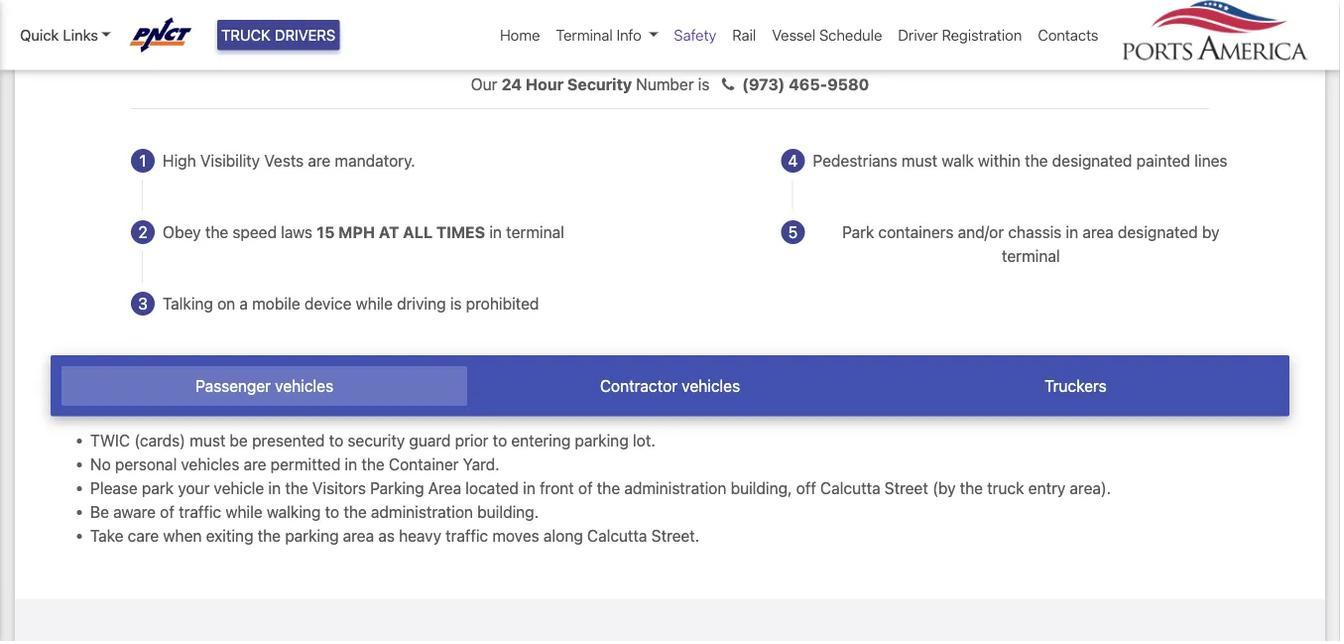 Task type: vqa. For each thing, say whether or not it's contained in the screenshot.
6AM
no



Task type: locate. For each thing, give the bounding box(es) containing it.
high visibility vests are mandatory.
[[163, 151, 416, 170]]

the right front
[[597, 478, 620, 497]]

vehicles
[[275, 377, 334, 396], [682, 377, 741, 396], [181, 454, 240, 473]]

laws
[[281, 223, 313, 242]]

1 vertical spatial traffic
[[446, 526, 488, 545]]

0 horizontal spatial are
[[244, 454, 266, 473]]

(by
[[933, 478, 956, 497]]

please
[[90, 478, 138, 497]]

1 vertical spatial no
[[90, 454, 111, 473]]

0 horizontal spatial while
[[226, 502, 263, 521]]

area right chassis
[[1083, 223, 1114, 242]]

while down vehicle
[[226, 502, 263, 521]]

1 horizontal spatial calcutta
[[821, 478, 881, 497]]

vehicles for contractor vehicles
[[682, 377, 741, 396]]

our
[[471, 75, 498, 94]]

the right obey
[[205, 223, 228, 242]]

lot.
[[633, 431, 656, 449]]

0 vertical spatial area
[[1083, 223, 1114, 242]]

1 horizontal spatial no
[[648, 26, 668, 45]]

1 vertical spatial terminal
[[1002, 247, 1061, 265]]

designated inside park containers and/or chassis in area designated by terminal
[[1118, 223, 1199, 242]]

the
[[620, 26, 644, 45], [1025, 151, 1049, 170], [205, 223, 228, 242], [362, 454, 385, 473], [285, 478, 308, 497], [597, 478, 620, 497], [960, 478, 984, 497], [344, 502, 367, 521], [258, 526, 281, 545]]

park
[[843, 223, 875, 242]]

0 vertical spatial terminal
[[506, 223, 565, 242]]

designated left painted
[[1053, 151, 1133, 170]]

of down park
[[160, 502, 175, 521]]

mandatory.
[[335, 151, 416, 170]]

truckers link
[[873, 366, 1279, 406]]

is left phone "image"
[[698, 75, 710, 94]]

talking on a mobile device while driving is prohibited
[[163, 294, 539, 313]]

0 vertical spatial no
[[648, 26, 668, 45]]

in right chassis
[[1066, 223, 1079, 242]]

administration up 'street.'
[[625, 478, 727, 497]]

located
[[466, 478, 519, 497]]

0 vertical spatial administration
[[625, 478, 727, 497]]

contractor
[[600, 377, 678, 396]]

1 horizontal spatial parking
[[575, 431, 629, 449]]

must left walk
[[902, 151, 938, 170]]

are up vehicle
[[244, 454, 266, 473]]

building.
[[478, 502, 539, 521]]

0 vertical spatial designated
[[1053, 151, 1133, 170]]

administration up heavy
[[371, 502, 473, 521]]

vehicles up presented
[[275, 377, 334, 396]]

0 horizontal spatial calcutta
[[587, 526, 648, 545]]

building,
[[731, 478, 793, 497]]

0 horizontal spatial parking
[[285, 526, 339, 545]]

traffic right heavy
[[446, 526, 488, 545]]

the down security
[[362, 454, 385, 473]]

0 horizontal spatial must
[[190, 431, 226, 449]]

security
[[568, 75, 632, 94]]

terminal
[[506, 223, 565, 242], [1002, 247, 1061, 265]]

tab list
[[51, 355, 1290, 416]]

by
[[1203, 223, 1220, 242]]

high
[[163, 151, 196, 170]]

truck
[[221, 26, 271, 44]]

terminal inside park containers and/or chassis in area designated by terminal
[[1002, 247, 1061, 265]]

policy.
[[739, 26, 785, 45]]

of right front
[[579, 478, 593, 497]]

must inside twic (cards) must be presented to security guard prior to entering parking lot. no personal vehicles are permitted in the container yard. please park your vehicle in the visitors parking area located in front of the administration building, off calcutta street (by the truck entry area). be aware of traffic while walking to the administration building. take care when exiting the parking area as heavy traffic moves along calcutta street.
[[190, 431, 226, 449]]

is
[[698, 75, 710, 94], [450, 294, 462, 313]]

(cards)
[[134, 431, 186, 449]]

home
[[500, 26, 540, 44]]

rail
[[733, 26, 757, 44]]

no down twic
[[90, 454, 111, 473]]

pedestrians must walk within the designated painted lines
[[813, 151, 1228, 170]]

terminal right times
[[506, 223, 565, 242]]

0 vertical spatial calcutta
[[821, 478, 881, 497]]

1 vertical spatial calcutta
[[587, 526, 648, 545]]

1 horizontal spatial must
[[902, 151, 938, 170]]

0 horizontal spatial vehicles
[[181, 454, 240, 473]]

guard
[[409, 431, 451, 449]]

when
[[163, 526, 202, 545]]

container
[[389, 454, 459, 473]]

0 horizontal spatial traffic
[[179, 502, 221, 521]]

to down visitors
[[325, 502, 340, 521]]

15
[[317, 223, 335, 242]]

driving
[[397, 294, 446, 313]]

driver registration
[[899, 26, 1023, 44]]

your
[[178, 478, 210, 497]]

terminal down chassis
[[1002, 247, 1061, 265]]

and/or
[[958, 223, 1005, 242]]

info
[[617, 26, 642, 44]]

vehicles up your
[[181, 454, 240, 473]]

1 horizontal spatial area
[[1083, 223, 1114, 242]]

area left as
[[343, 526, 374, 545]]

calcutta right off
[[821, 478, 881, 497]]

contacts link
[[1031, 16, 1107, 54]]

0 horizontal spatial is
[[450, 294, 462, 313]]

0 vertical spatial must
[[902, 151, 938, 170]]

the right within
[[1025, 151, 1049, 170]]

0 horizontal spatial of
[[160, 502, 175, 521]]

1 horizontal spatial are
[[308, 151, 331, 170]]

2 horizontal spatial vehicles
[[682, 377, 741, 396]]

1 vertical spatial must
[[190, 431, 226, 449]]

truckers
[[1045, 377, 1107, 396]]

prior
[[455, 431, 489, 449]]

1 horizontal spatial of
[[579, 478, 593, 497]]

1 vertical spatial designated
[[1118, 223, 1199, 242]]

no right info
[[648, 26, 668, 45]]

phone image
[[714, 77, 743, 93]]

1 horizontal spatial traffic
[[446, 526, 488, 545]]

1 horizontal spatial while
[[356, 294, 393, 313]]

obey the speed laws 15 mph at all times in terminal
[[163, 223, 565, 242]]

(973) 465-9580
[[743, 75, 870, 94]]

1 vertical spatial while
[[226, 502, 263, 521]]

terminal info
[[556, 26, 642, 44]]

1 vertical spatial administration
[[371, 502, 473, 521]]

vehicles inside twic (cards) must be presented to security guard prior to entering parking lot. no personal vehicles are permitted in the container yard. please park your vehicle in the visitors parking area located in front of the administration building, off calcutta street (by the truck entry area). be aware of traffic while walking to the administration building. take care when exiting the parking area as heavy traffic moves along calcutta street.
[[181, 454, 240, 473]]

1 vertical spatial is
[[450, 294, 462, 313]]

of
[[579, 478, 593, 497], [160, 502, 175, 521]]

along
[[544, 526, 583, 545]]

0 vertical spatial parking
[[575, 431, 629, 449]]

the down walking
[[258, 526, 281, 545]]

the up walking
[[285, 478, 308, 497]]

truck drivers link
[[217, 20, 340, 50]]

containers
[[879, 223, 954, 242]]

is right driving
[[450, 294, 462, 313]]

0 vertical spatial are
[[308, 151, 331, 170]]

traffic
[[179, 502, 221, 521], [446, 526, 488, 545]]

must left be
[[190, 431, 226, 449]]

area inside park containers and/or chassis in area designated by terminal
[[1083, 223, 1114, 242]]

vehicles right contractor
[[682, 377, 741, 396]]

0 horizontal spatial administration
[[371, 502, 473, 521]]

designated
[[1053, 151, 1133, 170], [1118, 223, 1199, 242]]

designated left 'by'
[[1118, 223, 1199, 242]]

1 horizontal spatial vehicles
[[275, 377, 334, 396]]

1 horizontal spatial administration
[[625, 478, 727, 497]]

while right "device"
[[356, 294, 393, 313]]

in
[[490, 223, 502, 242], [1066, 223, 1079, 242], [345, 454, 357, 473], [268, 478, 281, 497], [523, 478, 536, 497]]

schedule
[[820, 26, 883, 44]]

0 vertical spatial while
[[356, 294, 393, 313]]

1 horizontal spatial terminal
[[1002, 247, 1061, 265]]

entry
[[1029, 478, 1066, 497]]

0 horizontal spatial no
[[90, 454, 111, 473]]

the down visitors
[[344, 502, 367, 521]]

the right (by
[[960, 478, 984, 497]]

465-
[[789, 75, 828, 94]]

visibility
[[200, 151, 260, 170]]

calcutta right along
[[587, 526, 648, 545]]

1 vertical spatial area
[[343, 526, 374, 545]]

parking down walking
[[285, 526, 339, 545]]

0 horizontal spatial area
[[343, 526, 374, 545]]

parking left the lot.
[[575, 431, 629, 449]]

1 vertical spatial parking
[[285, 526, 339, 545]]

traffic down your
[[179, 502, 221, 521]]

off
[[797, 478, 817, 497]]

1 horizontal spatial is
[[698, 75, 710, 94]]

contractor vehicles link
[[468, 366, 873, 406]]

1 vertical spatial are
[[244, 454, 266, 473]]

parking
[[575, 431, 629, 449], [285, 526, 339, 545]]

be
[[230, 431, 248, 449]]

calcutta
[[821, 478, 881, 497], [587, 526, 648, 545]]

are right 'vests'
[[308, 151, 331, 170]]

must
[[902, 151, 938, 170], [190, 431, 226, 449]]

within
[[979, 151, 1021, 170]]

number
[[636, 75, 694, 94]]

0 vertical spatial is
[[698, 75, 710, 94]]

2
[[138, 223, 148, 242]]

area).
[[1070, 478, 1112, 497]]



Task type: describe. For each thing, give the bounding box(es) containing it.
take
[[90, 526, 124, 545]]

vehicle
[[214, 478, 264, 497]]

mph
[[339, 223, 375, 242]]

in inside park containers and/or chassis in area designated by terminal
[[1066, 223, 1079, 242]]

care
[[128, 526, 159, 545]]

hour
[[526, 75, 564, 94]]

presented
[[252, 431, 325, 449]]

parking
[[370, 478, 424, 497]]

contractor vehicles
[[600, 377, 741, 396]]

quick links link
[[20, 24, 111, 46]]

truck
[[988, 478, 1025, 497]]

quick links
[[20, 26, 98, 44]]

terminal info link
[[548, 16, 666, 54]]

obey
[[163, 223, 201, 242]]

safety
[[674, 26, 717, 44]]

lines
[[1195, 151, 1228, 170]]

0 vertical spatial of
[[579, 478, 593, 497]]

our 24 hour security number is
[[471, 75, 714, 94]]

to up permitted
[[329, 431, 344, 449]]

area
[[428, 478, 462, 497]]

1 vertical spatial of
[[160, 502, 175, 521]]

in right times
[[490, 223, 502, 242]]

links
[[63, 26, 98, 44]]

device
[[305, 294, 352, 313]]

be
[[90, 502, 109, 521]]

no inside twic (cards) must be presented to security guard prior to entering parking lot. no personal vehicles are permitted in the container yard. please park your vehicle in the visitors parking area located in front of the administration building, off calcutta street (by the truck entry area). be aware of traffic while walking to the administration building. take care when exiting the parking area as heavy traffic moves along calcutta street.
[[90, 454, 111, 473]]

4
[[789, 151, 798, 170]]

safety link
[[666, 16, 725, 54]]

walking
[[267, 502, 321, 521]]

walk
[[942, 151, 974, 170]]

on
[[217, 294, 235, 313]]

heavy
[[399, 526, 442, 545]]

park containers and/or chassis in area designated by terminal
[[843, 223, 1220, 265]]

front
[[540, 478, 574, 497]]

street.
[[652, 526, 700, 545]]

twic (cards) must be presented to security guard prior to entering parking lot. no personal vehicles are permitted in the container yard. please park your vehicle in the visitors parking area located in front of the administration building, off calcutta street (by the truck entry area). be aware of traffic while walking to the administration building. take care when exiting the parking area as heavy traffic moves along calcutta street.
[[90, 431, 1112, 545]]

at
[[379, 223, 399, 242]]

area inside twic (cards) must be presented to security guard prior to entering parking lot. no personal vehicles are permitted in the container yard. please park your vehicle in the visitors parking area located in front of the administration building, off calcutta street (by the truck entry area). be aware of traffic while walking to the administration building. take care when exiting the parking area as heavy traffic moves along calcutta street.
[[343, 526, 374, 545]]

observe
[[556, 26, 616, 45]]

9580
[[828, 75, 870, 94]]

registration
[[942, 26, 1023, 44]]

to right prior
[[493, 431, 507, 449]]

1
[[139, 151, 146, 170]]

truck drivers
[[221, 26, 336, 44]]

park
[[142, 478, 174, 497]]

while inside twic (cards) must be presented to security guard prior to entering parking lot. no personal vehicles are permitted in the container yard. please park your vehicle in the visitors parking area located in front of the administration building, off calcutta street (by the truck entry area). be aware of traffic while walking to the administration building. take care when exiting the parking area as heavy traffic moves along calcutta street.
[[226, 502, 263, 521]]

twic
[[90, 431, 130, 449]]

0 vertical spatial traffic
[[179, 502, 221, 521]]

contacts
[[1038, 26, 1099, 44]]

as
[[378, 526, 395, 545]]

security
[[348, 431, 405, 449]]

street
[[885, 478, 929, 497]]

(973)
[[743, 75, 785, 94]]

aware
[[113, 502, 156, 521]]

passenger vehicles
[[196, 377, 334, 396]]

drivers
[[275, 26, 336, 44]]

visitors
[[313, 478, 366, 497]]

terminal
[[556, 26, 613, 44]]

chassis
[[1009, 223, 1062, 242]]

0 horizontal spatial terminal
[[506, 223, 565, 242]]

the right observe
[[620, 26, 644, 45]]

moves
[[493, 526, 540, 545]]

in left front
[[523, 478, 536, 497]]

rail link
[[725, 16, 765, 54]]

prohibited
[[466, 294, 539, 313]]

driver registration link
[[891, 16, 1031, 54]]

times
[[436, 223, 485, 242]]

24
[[502, 75, 522, 94]]

in up walking
[[268, 478, 281, 497]]

entering
[[511, 431, 571, 449]]

are inside twic (cards) must be presented to security guard prior to entering parking lot. no personal vehicles are permitted in the container yard. please park your vehicle in the visitors parking area located in front of the administration building, off calcutta street (by the truck entry area). be aware of traffic while walking to the administration building. take care when exiting the parking area as heavy traffic moves along calcutta street.
[[244, 454, 266, 473]]

observe the no smoking policy.
[[556, 26, 785, 45]]

vehicles for passenger vehicles
[[275, 377, 334, 396]]

tab list containing passenger vehicles
[[51, 355, 1290, 416]]

painted
[[1137, 151, 1191, 170]]

vessel schedule
[[772, 26, 883, 44]]

in up visitors
[[345, 454, 357, 473]]

a
[[240, 294, 248, 313]]

smoking
[[673, 26, 735, 45]]

pedestrians
[[813, 151, 898, 170]]

vessel schedule link
[[765, 16, 891, 54]]

vessel
[[772, 26, 816, 44]]

home link
[[492, 16, 548, 54]]

permitted
[[271, 454, 341, 473]]

vests
[[264, 151, 304, 170]]

passenger vehicles link
[[62, 366, 468, 406]]

exiting
[[206, 526, 254, 545]]



